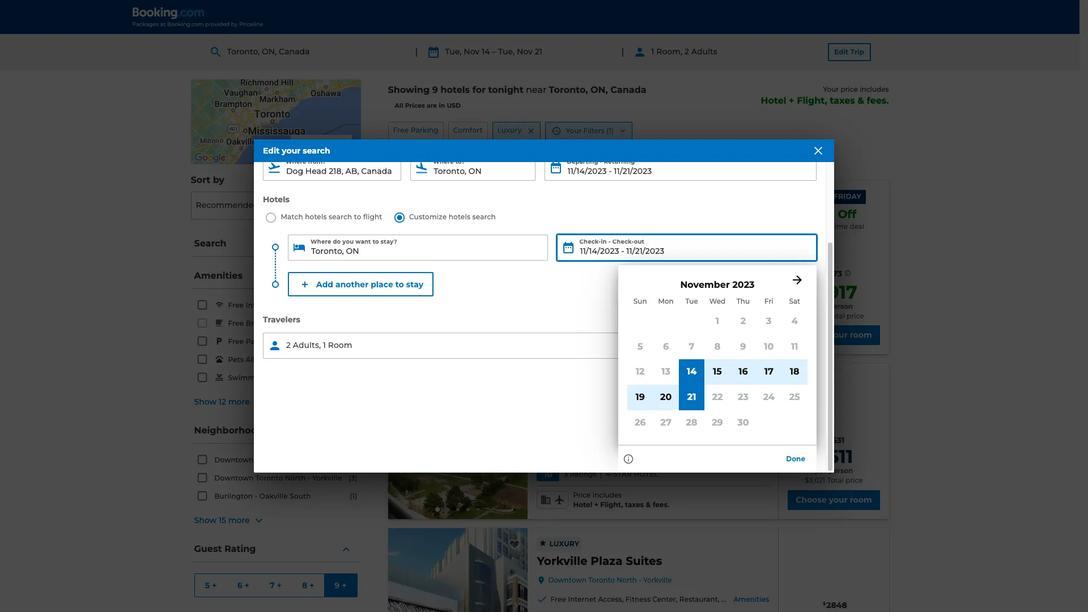 Task type: locate. For each thing, give the bounding box(es) containing it.
| left room,
[[622, 46, 625, 57]]

districts up go to image #1 at the bottom of page
[[425, 456, 455, 464]]

choose
[[796, 330, 827, 340], [796, 495, 827, 505]]

are
[[427, 102, 437, 110]]

1 horizontal spatial parking
[[411, 126, 439, 135]]

1 vertical spatial edit
[[263, 146, 280, 156]]

toronto right carlton
[[637, 225, 683, 239]]

2 access, from the top
[[599, 595, 624, 604]]

luxury up star rating: 4+
[[498, 126, 522, 135]]

filters for clear
[[600, 157, 630, 168]]

9 down 2 button
[[741, 341, 747, 352]]

districts for 1531
[[753, 411, 782, 420]]

2 vertical spatial fees.
[[653, 501, 670, 509]]

1 for 1
[[716, 316, 720, 327]]

pets
[[228, 356, 244, 364]]

guest inside dropdown button
[[194, 544, 222, 555]]

2 tue, from the left
[[498, 47, 515, 57]]

south
[[290, 492, 311, 501]]

hotels right "match"
[[305, 213, 327, 221]]

2 room from the top
[[850, 495, 873, 505]]

pets allowed
[[228, 356, 275, 364]]

adults
[[692, 47, 718, 57]]

0 vertical spatial fees.
[[867, 95, 890, 106]]

(1) down (3)
[[350, 492, 358, 501]]

1 vertical spatial southwest
[[617, 411, 654, 420]]

0 vertical spatial price
[[841, 85, 859, 93]]

booking.com packages image
[[132, 7, 264, 27]]

(1) up (5)
[[350, 337, 358, 346]]

smoking right restaurant,
[[734, 595, 765, 604]]

9 inside 9 button
[[741, 341, 747, 352]]

14 left –
[[482, 47, 490, 57]]

1 horizontal spatial 5
[[638, 341, 643, 352]]

districts down 24 button
[[753, 411, 782, 420]]

&
[[858, 95, 865, 106], [713, 247, 718, 255], [646, 336, 651, 345], [713, 411, 718, 420], [384, 456, 389, 464], [646, 501, 651, 509]]

1 person from the top
[[829, 302, 854, 311]]

$ for 2848
[[824, 601, 826, 607]]

filters inside button
[[600, 157, 630, 168]]

toronto down the guestic at fort york
[[589, 411, 615, 420]]

1 price includes hotel + flight, taxes & fees. from the top
[[574, 327, 670, 345]]

luxury up yorkville plaza suites element
[[550, 540, 580, 548]]

5 inside button
[[638, 341, 643, 352]]

1 vertical spatial 1
[[716, 316, 720, 327]]

choose your room button for 2917
[[788, 326, 880, 346]]

your for your filters (1)
[[566, 126, 582, 135]]

0 vertical spatial canada
[[279, 47, 310, 57]]

1 vertical spatial price
[[847, 312, 865, 320]]

application
[[557, 235, 817, 473]]

free down all at the top left of the page
[[393, 126, 409, 135]]

free parking down prices
[[393, 126, 439, 135]]

3
[[767, 316, 772, 327], [565, 470, 568, 479]]

southwest up "south"
[[285, 456, 323, 464]]

1 price from the top
[[574, 327, 591, 335]]

choose for 1511
[[796, 495, 827, 505]]

taxes down 5-star hotel
[[625, 336, 644, 345]]

rating: inside button
[[417, 158, 442, 167]]

1 vertical spatial room
[[850, 495, 873, 505]]

$ right show january 2024 icon
[[811, 283, 817, 294]]

none field where do you want to stay?
[[288, 235, 548, 261]]

nov left –
[[464, 47, 480, 57]]

choose your room for 2917
[[796, 330, 873, 340]]

ratings left 4-
[[570, 470, 597, 479]]

5
[[638, 341, 643, 352], [205, 580, 210, 591]]

star inside button
[[488, 158, 502, 167]]

2 choose from the top
[[796, 495, 827, 505]]

7
[[689, 341, 695, 352], [270, 580, 275, 591]]

access
[[277, 301, 301, 310]]

1 room from the top
[[850, 330, 873, 340]]

6
[[664, 341, 669, 352], [237, 580, 242, 591]]

center,
[[653, 595, 678, 604]]

0 horizontal spatial toronto,
[[227, 47, 260, 57]]

1511
[[822, 446, 854, 468]]

0 horizontal spatial on,
[[262, 47, 277, 57]]

2 adults, 1 room
[[286, 340, 352, 351]]

1 more from the top
[[228, 397, 250, 407]]

1 horizontal spatial edit
[[835, 48, 849, 56]]

2 more from the top
[[228, 516, 250, 526]]

Where do you want to stay? text field
[[288, 235, 548, 261]]

show
[[194, 397, 217, 407], [194, 516, 217, 526]]

yorkville up 'center,'
[[644, 576, 672, 585]]

ratings for 3 ratings
[[570, 470, 597, 479]]

0 vertical spatial person
[[829, 302, 854, 311]]

0 horizontal spatial 9
[[335, 580, 340, 591]]

1 access, from the top
[[599, 431, 624, 439]]

southwest down 19 button
[[617, 411, 654, 420]]

star for 3 ratings
[[614, 470, 632, 479]]

in
[[439, 102, 445, 110]]

2 price includes hotel + flight, taxes & fees. from the top
[[574, 491, 670, 509]]

3 inside 3 button
[[767, 316, 772, 327]]

1 horizontal spatial canada
[[611, 85, 647, 95]]

rating: left 9+
[[417, 158, 442, 167]]

show inside button
[[194, 516, 217, 526]]

sign in to save image
[[509, 539, 521, 554]]

0 vertical spatial ratings
[[579, 305, 606, 314]]

hotels
[[263, 194, 290, 204]]

1 horizontal spatial 7
[[689, 341, 695, 352]]

9 right '8 +'
[[335, 580, 340, 591]]

0 horizontal spatial no
[[674, 431, 684, 439]]

1 choose from the top
[[796, 330, 827, 340]]

0 vertical spatial access,
[[599, 431, 624, 439]]

1 choose your room from the top
[[796, 330, 873, 340]]

2 show from the top
[[194, 516, 217, 526]]

$ 4473
[[819, 269, 843, 279]]

hotel inside your price includes hotel + flight, taxes & fees.
[[761, 95, 787, 106]]

$ 1531 $ 1511 per person $3,021 total price
[[805, 436, 864, 485]]

2 price from the top
[[574, 491, 591, 500]]

downtown down guestic
[[549, 411, 587, 420]]

southwest for 10
[[617, 411, 654, 420]]

choose down $5,834
[[796, 330, 827, 340]]

9 for 9
[[741, 341, 747, 352]]

more down swimming
[[228, 397, 250, 407]]

0 vertical spatial on,
[[262, 47, 277, 57]]

19
[[636, 392, 645, 403]]

1 horizontal spatial 12
[[636, 367, 645, 377]]

tue, left –
[[445, 47, 462, 57]]

7 + button
[[260, 574, 292, 597]]

1 photo carousel region from the top
[[388, 181, 528, 355]]

downtown toronto north - yorkville down the plaza at the bottom of the page
[[549, 576, 672, 585]]

amenities up free internet access
[[194, 270, 243, 281]]

$ 2848
[[824, 601, 848, 611]]

price left includes
[[841, 85, 859, 93]]

1 vertical spatial yorkville
[[537, 555, 588, 568]]

parking,
[[643, 431, 672, 439]]

2 | from the left
[[622, 46, 625, 57]]

toronto down yorkville plaza suites element
[[589, 576, 615, 585]]

downtown toronto southwest - entertainment & financial districts down 'the ritz-carlton toronto - promoted' element
[[549, 247, 782, 255]]

$ inside $ 2917 per person $5,834 total price
[[811, 283, 817, 294]]

0 horizontal spatial smoking
[[686, 431, 718, 439]]

1 horizontal spatial your
[[824, 85, 839, 93]]

your down $ 1531 $ 1511 per person $3,021 total price at right
[[830, 495, 848, 505]]

match
[[281, 213, 303, 221]]

choose for 2917
[[796, 330, 827, 340]]

room for 2917
[[850, 330, 873, 340]]

guest rating: 9+ button
[[388, 154, 477, 172]]

amenities button
[[192, 264, 360, 289]]

yorkville left (3)
[[312, 474, 342, 483]]

per inside $ 1531 $ 1511 per person $3,021 total price
[[815, 467, 827, 475]]

15 down 8 button
[[713, 367, 722, 377]]

1 rating: from the left
[[417, 158, 442, 167]]

internet up breakfast
[[246, 301, 275, 310]]

1 down the wed
[[716, 316, 720, 327]]

0 vertical spatial 6
[[664, 341, 669, 352]]

12 up the neighborhoods
[[219, 397, 226, 407]]

no
[[674, 431, 684, 439], [722, 595, 732, 604]]

toronto up oakville at the left
[[256, 474, 283, 483]]

$ inside the $ 4473
[[819, 269, 822, 275]]

2 vertical spatial luxury
[[550, 540, 580, 548]]

14
[[482, 47, 490, 57], [687, 367, 697, 377]]

1 choose your room button from the top
[[788, 326, 880, 346]]

1 vertical spatial 3
[[565, 470, 568, 479]]

0 vertical spatial districts
[[753, 247, 782, 255]]

guestic
[[537, 390, 589, 403]]

2 adults, 1 room button
[[263, 333, 628, 359]]

0 vertical spatial room
[[850, 330, 873, 340]]

1 vertical spatial choose your room
[[796, 495, 873, 505]]

2 person from the top
[[829, 467, 854, 475]]

14 inside button
[[687, 367, 697, 377]]

0 vertical spatial 9
[[433, 85, 438, 95]]

update search button
[[637, 333, 817, 359]]

2 vertical spatial yorkville
[[644, 576, 672, 585]]

2 choose your room from the top
[[796, 495, 873, 505]]

free breakfast
[[228, 319, 280, 328]]

parking up allowed
[[246, 338, 274, 346]]

1 horizontal spatial on,
[[591, 85, 608, 95]]

7 inside application
[[689, 341, 695, 352]]

2 vertical spatial entertainment
[[330, 456, 382, 464]]

0 vertical spatial flight,
[[797, 95, 828, 106]]

rooms/facilities left 2848
[[767, 595, 825, 604]]

yorkville
[[312, 474, 342, 483], [537, 555, 588, 568], [644, 576, 672, 585]]

search
[[303, 146, 330, 156], [329, 213, 352, 221], [473, 213, 496, 221]]

hotels for match hotels search to flight
[[305, 213, 327, 221]]

none field down "view"
[[263, 155, 402, 181]]

35%
[[812, 207, 835, 221]]

2 includes from the top
[[593, 491, 622, 500]]

total inside $ 2917 per person $5,834 total price
[[829, 312, 845, 320]]

12 inside button
[[219, 397, 226, 407]]

| for 1 room, 2 adults
[[622, 46, 625, 57]]

$ left 1531
[[826, 436, 829, 442]]

Departing - Returning field
[[545, 155, 817, 181]]

southwest for 280 ratings
[[617, 247, 654, 255]]

8 right 7 + on the bottom
[[302, 580, 307, 591]]

0 vertical spatial no
[[674, 431, 684, 439]]

guest rating: 9+
[[395, 158, 452, 167]]

1 vertical spatial choose
[[796, 495, 827, 505]]

7 right 6 button on the bottom right of page
[[689, 341, 695, 352]]

downtown down the ritz- at the right top of the page
[[549, 247, 587, 255]]

6 inside 6 + button
[[237, 580, 242, 591]]

0 vertical spatial 12
[[636, 367, 645, 377]]

1 inside application
[[716, 316, 720, 327]]

internet up 3 ratings
[[568, 431, 597, 439]]

2 left the adults,
[[286, 340, 291, 351]]

0 vertical spatial internet
[[246, 301, 275, 310]]

total right $3,021
[[828, 476, 844, 485]]

11 button
[[782, 334, 808, 360]]

0 vertical spatial rooms/facilities
[[720, 431, 777, 439]]

0 vertical spatial more
[[228, 397, 250, 407]]

free internet access, fitness center, restaurant, no smoking rooms/facilities
[[551, 595, 825, 604]]

star left 4+
[[488, 158, 502, 167]]

guest for guest rating
[[194, 544, 222, 555]]

None field
[[263, 155, 402, 181], [411, 155, 536, 181], [288, 235, 548, 261]]

rating:
[[417, 158, 442, 167], [504, 158, 528, 167]]

your down edit trip button
[[824, 85, 839, 93]]

at
[[592, 390, 604, 403]]

2 vertical spatial internet
[[568, 595, 597, 604]]

2 horizontal spatial 2
[[741, 316, 746, 327]]

done button
[[780, 450, 813, 468]]

0 vertical spatial north
[[285, 474, 306, 483]]

show for neighborhoods
[[194, 516, 217, 526]]

guestic at fort york element
[[537, 389, 662, 405]]

23
[[738, 392, 749, 403]]

1 left "room"
[[323, 340, 326, 351]]

0 horizontal spatial rating:
[[417, 158, 442, 167]]

more inside show 12 more button
[[228, 397, 250, 407]]

more inside show 15 more button
[[228, 516, 250, 526]]

rating: inside button
[[504, 158, 528, 167]]

rating: for 4+
[[504, 158, 528, 167]]

fees. down 4-star hotel
[[653, 501, 670, 509]]

9 + button
[[325, 574, 357, 597]]

star right 3 ratings
[[614, 470, 632, 479]]

show inside button
[[194, 397, 217, 407]]

0 vertical spatial (1)
[[607, 126, 614, 135]]

guest down show 15 more
[[194, 544, 222, 555]]

3 for 3
[[767, 316, 772, 327]]

0 vertical spatial 1
[[652, 47, 655, 57]]

1 vertical spatial price includes hotel + flight, taxes & fees.
[[574, 491, 670, 509]]

0 horizontal spatial amenities
[[194, 270, 243, 281]]

november 2023
[[681, 280, 755, 290]]

6 for 6
[[664, 341, 669, 352]]

2 vertical spatial 2
[[286, 340, 291, 351]]

2 photo carousel region from the top
[[388, 364, 528, 519]]

7 right 6 + button
[[270, 580, 275, 591]]

rating
[[225, 544, 256, 555]]

2 right room,
[[685, 47, 690, 57]]

0 horizontal spatial 12
[[219, 397, 226, 407]]

2 horizontal spatial 1
[[716, 316, 720, 327]]

none field down customize
[[288, 235, 548, 261]]

access, left fitness
[[599, 595, 624, 604]]

the ritz-carlton toronto
[[537, 225, 683, 239]]

$ inside $ 2848
[[824, 601, 826, 607]]

1 includes from the top
[[593, 327, 622, 335]]

7 for 7
[[689, 341, 695, 352]]

price inside your price includes hotel + flight, taxes & fees.
[[841, 85, 859, 93]]

9 up are
[[433, 85, 438, 95]]

14 down 7 button
[[687, 367, 697, 377]]

star left mon on the top of the page
[[622, 305, 641, 314]]

free parking up pets allowed
[[228, 338, 274, 346]]

2 vertical spatial price
[[846, 476, 864, 485]]

none field down comfort at the top
[[411, 155, 536, 181]]

1 vertical spatial taxes
[[625, 336, 644, 345]]

0 vertical spatial price includes hotel + flight, taxes & fees.
[[574, 327, 670, 345]]

2 rating: from the left
[[504, 158, 528, 167]]

6 inside 6 button
[[664, 341, 669, 352]]

north up fitness
[[617, 576, 637, 585]]

black friday
[[807, 192, 862, 201]]

(1) for amenities
[[350, 337, 358, 346]]

ratings right 280
[[579, 305, 606, 314]]

parking down all prices are in usd
[[411, 126, 439, 135]]

photo carousel region
[[388, 181, 528, 355], [388, 364, 528, 519], [388, 529, 528, 612]]

4-
[[606, 470, 614, 479]]

1 vertical spatial free parking
[[228, 338, 274, 346]]

edit inside button
[[835, 48, 849, 56]]

20
[[661, 392, 672, 403]]

7 for 7 +
[[270, 580, 275, 591]]

3 for 3 ratings
[[565, 470, 568, 479]]

1 horizontal spatial free parking
[[393, 126, 439, 135]]

search for customize hotels search
[[473, 213, 496, 221]]

show up guest rating
[[194, 516, 217, 526]]

travelers
[[263, 315, 301, 325]]

go to image #4 image
[[467, 508, 470, 512]]

1 vertical spatial price
[[574, 491, 591, 500]]

1 vertical spatial 7
[[270, 580, 275, 591]]

price for 10
[[574, 491, 591, 500]]

your inside your price includes hotel + flight, taxes & fees.
[[824, 85, 839, 93]]

1 horizontal spatial smoking
[[734, 595, 765, 604]]

filters left expand icon
[[584, 126, 605, 135]]

taxes down 4-star hotel
[[625, 501, 644, 509]]

edit trip button
[[828, 43, 871, 61]]

1 horizontal spatial 15
[[713, 367, 722, 377]]

per up $3,021
[[815, 467, 827, 475]]

includes down 4-
[[593, 491, 622, 500]]

guest left 9+
[[395, 158, 415, 167]]

edit for edit trip
[[835, 48, 849, 56]]

person down 1531
[[829, 467, 854, 475]]

guest for guest rating: 9+
[[395, 158, 415, 167]]

free left breakfast
[[228, 319, 244, 328]]

guest inside button
[[395, 158, 415, 167]]

0 vertical spatial amenities
[[194, 270, 243, 281]]

7 button
[[679, 334, 705, 360]]

4
[[792, 316, 798, 327]]

to
[[354, 213, 362, 221]]

1 left room,
[[652, 47, 655, 57]]

(3)
[[349, 474, 358, 483]]

thu
[[737, 297, 750, 306]]

5 left 6 +
[[205, 580, 210, 591]]

sort
[[191, 175, 211, 185]]

10 left 3 ratings
[[544, 470, 553, 480]]

0 horizontal spatial 5
[[205, 580, 210, 591]]

nov right –
[[517, 47, 533, 57]]

3 down fri
[[767, 316, 772, 327]]

access, for north
[[599, 595, 624, 604]]

0 vertical spatial your
[[824, 85, 839, 93]]

toronto, on, canada
[[227, 47, 310, 57]]

1 vertical spatial toronto,
[[549, 85, 588, 95]]

suites
[[626, 555, 663, 568]]

1 vertical spatial 21
[[688, 392, 697, 403]]

choose your room for 1511
[[796, 495, 873, 505]]

map view
[[309, 141, 343, 149]]

choose your room button down $3,021
[[788, 491, 880, 510]]

5 for 5
[[638, 341, 643, 352]]

york
[[635, 390, 662, 403]]

(1)
[[607, 126, 614, 135], [350, 337, 358, 346], [350, 492, 358, 501]]

your up clear
[[566, 126, 582, 135]]

downtown toronto north - yorkville up oakville at the left
[[215, 474, 342, 483]]

filters for your
[[584, 126, 605, 135]]

price down 2917
[[847, 312, 865, 320]]

1 vertical spatial photo carousel region
[[388, 364, 528, 519]]

10 right search
[[765, 341, 774, 352]]

your filters (1)
[[566, 126, 614, 135]]

internet
[[246, 301, 275, 310], [568, 431, 597, 439], [568, 595, 597, 604]]

price down 3 ratings
[[574, 491, 591, 500]]

0 vertical spatial per
[[815, 302, 827, 311]]

0 vertical spatial 3
[[767, 316, 772, 327]]

internet for guestic
[[568, 431, 597, 439]]

1 horizontal spatial downtown toronto north - yorkville
[[549, 576, 672, 585]]

5 inside button
[[205, 580, 210, 591]]

clear filters
[[573, 157, 630, 168]]

fees. inside your price includes hotel + flight, taxes & fees.
[[867, 95, 890, 106]]

free down yorkville plaza suites
[[551, 595, 566, 604]]

10
[[765, 341, 774, 352], [544, 470, 553, 480]]

go to image #3 image
[[457, 508, 460, 512]]

photo carousel region for 280 ratings
[[388, 181, 528, 355]]

0 vertical spatial taxes
[[830, 95, 856, 106]]

2 vertical spatial taxes
[[625, 501, 644, 509]]

choose your room down $5,834
[[796, 330, 873, 340]]

entertainment for 280 ratings
[[660, 247, 712, 255]]

Where from? text field
[[263, 155, 402, 181]]

1 vertical spatial 5
[[205, 580, 210, 591]]

edit left map
[[263, 146, 280, 156]]

0 vertical spatial filters
[[584, 126, 605, 135]]

mon
[[659, 297, 674, 306]]

person down 4473
[[829, 302, 854, 311]]

1 | from the left
[[415, 46, 418, 57]]

price down the 280 ratings in the right of the page
[[574, 327, 591, 335]]

0 horizontal spatial 2
[[286, 340, 291, 351]]

price includes hotel + flight, taxes & fees. down 4-star hotel
[[574, 491, 670, 509]]

room down $ 1531 $ 1511 per person $3,021 total price at right
[[850, 495, 873, 505]]

your for your price includes hotel + flight, taxes & fees.
[[824, 85, 839, 93]]

0 horizontal spatial nov
[[464, 47, 480, 57]]

25 button
[[782, 385, 808, 411]]

8 + button
[[292, 574, 325, 597]]

3 ratings
[[565, 470, 597, 479]]

downtown toronto southwest - entertainment & financial districts down 20 button
[[549, 411, 782, 420]]

0 vertical spatial 7
[[689, 341, 695, 352]]

0 vertical spatial choose your room
[[796, 330, 873, 340]]

15 down burlington
[[219, 516, 226, 526]]

application containing november
[[557, 235, 817, 473]]

luxury up guestic
[[550, 375, 580, 383]]

rating: for 9+
[[417, 158, 442, 167]]

9 inside "9 +" button
[[335, 580, 340, 591]]

1 vertical spatial downtown toronto north - yorkville
[[549, 576, 672, 585]]

fees.
[[867, 95, 890, 106], [653, 336, 670, 345], [653, 501, 670, 509]]

1 per from the top
[[815, 302, 827, 311]]

entertainment for 10
[[660, 411, 712, 420]]

price
[[841, 85, 859, 93], [847, 312, 865, 320], [846, 476, 864, 485]]

search for edit your search
[[303, 146, 330, 156]]

0 horizontal spatial |
[[415, 46, 418, 57]]

your
[[824, 85, 839, 93], [566, 126, 582, 135]]

room down $ 2917 per person $5,834 total price
[[850, 330, 873, 340]]

the ritz-carlton toronto - promoted element
[[537, 224, 723, 240]]

2 choose your room button from the top
[[788, 491, 880, 510]]

21 inside button
[[688, 392, 697, 403]]

restaurant,
[[680, 595, 720, 604]]

downtown toronto southwest - entertainment & financial districts
[[549, 247, 782, 255], [549, 411, 782, 420], [215, 456, 455, 464]]

15 button
[[705, 360, 731, 385]]

2 inside application
[[741, 316, 746, 327]]

fees. for 1531
[[653, 501, 670, 509]]

2 nov from the left
[[517, 47, 533, 57]]

0 vertical spatial photo carousel region
[[388, 181, 528, 355]]

1 horizontal spatial 2
[[685, 47, 690, 57]]

0 horizontal spatial tue,
[[445, 47, 462, 57]]

0 horizontal spatial yorkville
[[312, 474, 342, 483]]

1 show from the top
[[194, 397, 217, 407]]

$ for 1531
[[826, 436, 829, 442]]

1 vertical spatial choose your room button
[[788, 491, 880, 510]]

photo carousel region for 10
[[388, 364, 528, 519]]

2 per from the top
[[815, 467, 827, 475]]

1531
[[830, 436, 845, 446]]

1 vertical spatial internet
[[568, 431, 597, 439]]

1 vertical spatial per
[[815, 467, 827, 475]]



Task type: describe. For each thing, give the bounding box(es) containing it.
update
[[692, 341, 727, 351]]

6 +
[[237, 580, 249, 591]]

2 vertical spatial financial
[[391, 456, 423, 464]]

1 nov from the left
[[464, 47, 480, 57]]

2 vertical spatial 1
[[323, 340, 326, 351]]

free up pets
[[228, 338, 244, 346]]

6 button
[[654, 334, 679, 360]]

0 horizontal spatial parking
[[246, 338, 274, 346]]

includes for 280 ratings
[[593, 327, 622, 335]]

comfort
[[454, 126, 483, 135]]

hotels up the usd
[[441, 85, 470, 95]]

17
[[765, 367, 774, 377]]

2 vertical spatial downtown toronto southwest - entertainment & financial districts
[[215, 456, 455, 464]]

280
[[565, 305, 577, 314]]

$5,834
[[804, 312, 827, 320]]

price inside $ 1531 $ 1511 per person $3,021 total price
[[846, 476, 864, 485]]

yorkville plaza suites
[[537, 555, 663, 568]]

includes for 10
[[593, 491, 622, 500]]

1 for 1 room, 2 adults
[[652, 47, 655, 57]]

free down guestic
[[551, 431, 566, 439]]

0 vertical spatial luxury
[[498, 126, 522, 135]]

1 horizontal spatial toronto,
[[549, 85, 588, 95]]

10 inside button
[[765, 341, 774, 352]]

limited time deal
[[804, 222, 865, 231]]

per inside $ 2917 per person $5,834 total price
[[815, 302, 827, 311]]

deal
[[850, 222, 865, 231]]

fri
[[765, 297, 774, 306]]

done
[[787, 455, 806, 463]]

star rating: 4+ button
[[481, 154, 564, 172]]

show for amenities
[[194, 397, 217, 407]]

0 vertical spatial 2
[[685, 47, 690, 57]]

1 vertical spatial luxury
[[550, 375, 580, 383]]

19 button
[[628, 385, 654, 411]]

breakfast
[[246, 319, 280, 328]]

more for amenities
[[228, 397, 250, 407]]

financial for limited time deal
[[720, 247, 751, 255]]

0 vertical spatial free parking
[[393, 126, 439, 135]]

17 button
[[757, 360, 782, 385]]

go to image #2 image
[[446, 508, 450, 512]]

room,
[[657, 47, 683, 57]]

$ for 2917
[[811, 283, 817, 294]]

2 for 2 adults, 1 room
[[286, 340, 291, 351]]

2 for 2
[[741, 316, 746, 327]]

financial for 1531
[[720, 411, 751, 420]]

& inside your price includes hotel + flight, taxes & fees.
[[858, 95, 865, 106]]

$ left 1511
[[815, 448, 821, 459]]

22 button
[[705, 385, 731, 411]]

1 button
[[705, 309, 731, 334]]

$ for 4473
[[819, 269, 822, 275]]

price includes hotel + flight, taxes & fees. for 10
[[574, 491, 670, 509]]

Check-in - Check-out field
[[557, 235, 817, 261]]

5 for 5 +
[[205, 580, 210, 591]]

tue, nov 14 – tue, nov 21
[[445, 47, 543, 57]]

4-star hotel
[[606, 470, 659, 479]]

prices
[[405, 102, 425, 110]]

5 +
[[205, 580, 217, 591]]

expand image
[[619, 126, 628, 135]]

26 button
[[628, 411, 654, 436]]

districts for limited time deal
[[753, 247, 782, 255]]

taxes for 1531
[[625, 501, 644, 509]]

neighborhoods
[[194, 425, 268, 436]]

show 12 more button
[[194, 396, 358, 409]]

showing 9 hotels for tonight near toronto, on, canada
[[388, 85, 647, 95]]

edit for edit your search
[[263, 146, 280, 156]]

free down the 26 at the right bottom
[[626, 431, 642, 439]]

12 button
[[628, 360, 654, 385]]

16 button
[[731, 360, 757, 385]]

taxes inside your price includes hotel + flight, taxes & fees.
[[830, 95, 856, 106]]

0 vertical spatial 21
[[535, 47, 543, 57]]

0 horizontal spatial 10
[[544, 470, 553, 480]]

29 button
[[705, 411, 731, 436]]

total inside $ 1531 $ 1511 per person $3,021 total price
[[828, 476, 844, 485]]

internet for downtown
[[568, 595, 597, 604]]

2 vertical spatial districts
[[425, 456, 455, 464]]

0 horizontal spatial downtown toronto north - yorkville
[[215, 474, 342, 483]]

access, for fort
[[599, 431, 624, 439]]

8 for 8
[[715, 341, 721, 352]]

downtown down the neighborhoods
[[215, 456, 254, 464]]

downtown up burlington
[[215, 474, 254, 483]]

person inside $ 1531 $ 1511 per person $3,021 total price
[[829, 467, 854, 475]]

27 button
[[654, 411, 679, 436]]

1 horizontal spatial north
[[617, 576, 637, 585]]

5-star hotel
[[615, 305, 667, 314]]

search for match hotels search to flight
[[329, 213, 352, 221]]

room
[[328, 340, 352, 351]]

burlington - oakville south
[[215, 492, 311, 501]]

room for 1511
[[850, 495, 873, 505]]

12 inside button
[[636, 367, 645, 377]]

hotels for customize hotels search
[[449, 213, 471, 221]]

ratings for 280 ratings
[[579, 305, 606, 314]]

update search
[[692, 341, 762, 351]]

oakville
[[260, 492, 288, 501]]

burlington
[[215, 492, 253, 501]]

choose your room button for 1511
[[788, 491, 880, 510]]

flight
[[363, 213, 383, 221]]

person inside $ 2917 per person $5,834 total price
[[829, 302, 854, 311]]

amenities inside dropdown button
[[194, 270, 243, 281]]

go to image #5 image
[[478, 509, 480, 511]]

1 vertical spatial rooms/facilities
[[767, 595, 825, 604]]

toronto down the neighborhoods dropdown button
[[256, 456, 283, 464]]

customize
[[409, 213, 447, 221]]

0 horizontal spatial canada
[[279, 47, 310, 57]]

6 for 6 +
[[237, 580, 242, 591]]

1 horizontal spatial yorkville
[[537, 555, 588, 568]]

fees. for limited time deal
[[653, 336, 670, 345]]

time
[[832, 222, 848, 231]]

off
[[838, 207, 857, 221]]

0 vertical spatial yorkville
[[312, 474, 342, 483]]

none field where to?
[[411, 155, 536, 181]]

2917
[[817, 281, 858, 303]]

fitness
[[626, 595, 651, 604]]

map
[[309, 141, 324, 149]]

more for neighborhoods
[[228, 516, 250, 526]]

downtown toronto southwest - entertainment & financial districts for 10
[[549, 411, 782, 420]]

guestic at fort york
[[537, 390, 662, 403]]

go to image #1 image
[[436, 508, 440, 512]]

clear
[[573, 157, 597, 168]]

price inside $ 2917 per person $5,834 total price
[[847, 312, 865, 320]]

1 vertical spatial canada
[[611, 85, 647, 95]]

flight, for 1531
[[601, 501, 623, 509]]

your for 1511
[[830, 495, 848, 505]]

your price includes hotel + flight, taxes & fees.
[[761, 85, 890, 106]]

5 button
[[628, 334, 654, 360]]

8 button
[[705, 334, 731, 360]]

free up free breakfast
[[228, 301, 244, 310]]

1 vertical spatial no
[[722, 595, 732, 604]]

yorkville plaza suites element
[[537, 553, 663, 569]]

21 button
[[679, 385, 705, 411]]

2 vertical spatial southwest
[[285, 456, 323, 464]]

the
[[537, 225, 559, 239]]

7 +
[[270, 580, 282, 591]]

13 button
[[654, 360, 679, 385]]

0 vertical spatial smoking
[[686, 431, 718, 439]]

flight, inside your price includes hotel + flight, taxes & fees.
[[797, 95, 828, 106]]

5 + button
[[195, 574, 227, 597]]

show 15 more
[[194, 516, 250, 526]]

star for 280 ratings
[[622, 305, 641, 314]]

18 button
[[782, 360, 808, 385]]

flight, for limited time deal
[[601, 336, 623, 345]]

30
[[738, 417, 749, 428]]

show january 2024 image
[[791, 273, 805, 287]]

your for 2917
[[830, 330, 848, 340]]

taxes for limited time deal
[[625, 336, 644, 345]]

downtown toronto southwest - entertainment & financial districts for 280 ratings
[[549, 247, 782, 255]]

near
[[526, 85, 547, 95]]

4473
[[823, 269, 843, 279]]

(1) for neighborhoods
[[350, 492, 358, 501]]

none field 'where from?'
[[263, 155, 402, 181]]

price for 280 ratings
[[574, 327, 591, 335]]

6 + button
[[227, 574, 260, 597]]

4+
[[530, 158, 539, 167]]

1 vertical spatial smoking
[[734, 595, 765, 604]]

wed
[[710, 297, 726, 306]]

27
[[661, 417, 672, 428]]

1 vertical spatial amenities
[[734, 595, 770, 604]]

30 button
[[731, 411, 757, 436]]

all prices are in usd
[[395, 102, 461, 110]]

3 photo carousel region from the top
[[388, 529, 528, 612]]

+ inside your price includes hotel + flight, taxes & fees.
[[789, 95, 795, 106]]

11
[[792, 341, 799, 352]]

29
[[712, 417, 724, 428]]

0 vertical spatial 14
[[482, 47, 490, 57]]

8 for 8 +
[[302, 580, 307, 591]]

match hotels search to flight
[[281, 213, 383, 221]]

allowed
[[246, 356, 275, 364]]

–
[[492, 47, 496, 57]]

(5)
[[349, 356, 358, 364]]

2 horizontal spatial yorkville
[[644, 576, 672, 585]]

by
[[213, 175, 225, 185]]

5-
[[615, 305, 622, 314]]

toronto down the ritz-carlton toronto
[[589, 247, 615, 255]]

all
[[395, 102, 404, 110]]

0 horizontal spatial north
[[285, 474, 306, 483]]

Where to? text field
[[411, 155, 536, 181]]

pool
[[269, 374, 285, 382]]

showing
[[388, 85, 430, 95]]

tue
[[686, 297, 699, 306]]

9 for 9 +
[[335, 580, 340, 591]]

| for tue, nov 14 – tue, nov 21
[[415, 46, 418, 57]]

0 vertical spatial your
[[282, 146, 301, 156]]

0 horizontal spatial 15
[[219, 516, 226, 526]]

1 room, 2 adults
[[652, 47, 718, 57]]

sort by
[[191, 175, 225, 185]]

for
[[473, 85, 486, 95]]

downtown down yorkville plaza suites element
[[549, 576, 587, 585]]

1 tue, from the left
[[445, 47, 462, 57]]

+ inside button
[[212, 580, 217, 591]]

price includes hotel + flight, taxes & fees. for 280 ratings
[[574, 327, 670, 345]]



Task type: vqa. For each thing, say whether or not it's contained in the screenshot.
the top Ratings
yes



